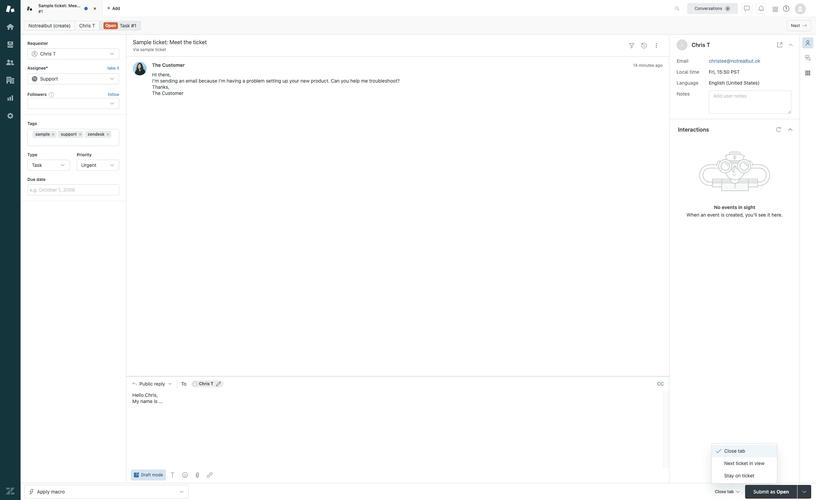 Task type: locate. For each thing, give the bounding box(es) containing it.
sample
[[38, 3, 53, 8]]

1 vertical spatial tab
[[728, 489, 734, 494]]

0 vertical spatial the
[[152, 62, 161, 68]]

customer up there,
[[162, 62, 185, 68]]

1 vertical spatial next
[[725, 460, 735, 466]]

is right event
[[721, 212, 725, 218]]

time
[[690, 69, 700, 75]]

0 vertical spatial sample
[[140, 47, 154, 52]]

15:50
[[718, 69, 730, 75]]

close inside close tab menu item
[[725, 448, 737, 454]]

ticket up the customer
[[155, 47, 166, 52]]

0 horizontal spatial next
[[725, 460, 735, 466]]

the down thanks,
[[152, 90, 161, 96]]

next ticket in view menu item
[[712, 457, 777, 470]]

0 horizontal spatial is
[[154, 398, 158, 404]]

the
[[152, 62, 161, 68], [152, 90, 161, 96]]

Add user notes text field
[[709, 90, 792, 114]]

1 horizontal spatial #1
[[131, 23, 136, 28]]

0 vertical spatial open
[[105, 23, 116, 28]]

zendesk image
[[6, 487, 15, 496]]

user image
[[680, 43, 685, 47], [681, 43, 684, 47]]

open left task #1
[[105, 23, 116, 28]]

open right as
[[777, 489, 789, 494]]

0 horizontal spatial task
[[32, 162, 42, 168]]

ago
[[656, 63, 663, 68]]

0 vertical spatial close tab
[[725, 448, 746, 454]]

admin image
[[6, 111, 15, 120]]

sample right via
[[140, 47, 154, 52]]

an left email
[[179, 78, 184, 84]]

it right see
[[768, 212, 771, 218]]

secondary element
[[21, 19, 817, 33]]

customer
[[162, 62, 185, 68], [162, 90, 184, 96]]

zendesk support image
[[6, 4, 15, 13]]

task down the add
[[120, 23, 130, 28]]

can
[[331, 78, 340, 84]]

an inside hi there, i'm sending an email because i'm having a problem setting up your new product. can you help me troubleshoot? thanks, the customer
[[179, 78, 184, 84]]

next inside menu item
[[725, 460, 735, 466]]

next inside button
[[791, 23, 800, 28]]

task #1
[[120, 23, 136, 28]]

0 vertical spatial an
[[179, 78, 184, 84]]

in inside menu item
[[750, 460, 754, 466]]

it inside no events in sight when an event is created, you'll see it here.
[[768, 212, 771, 218]]

in inside no events in sight when an event is created, you'll see it here.
[[739, 204, 743, 210]]

1 vertical spatial #1
[[131, 23, 136, 28]]

hello chris, my name is ...
[[132, 392, 163, 404]]

1 vertical spatial is
[[154, 398, 158, 404]]

...
[[159, 398, 163, 404]]

priority
[[77, 152, 92, 157]]

0 horizontal spatial open
[[105, 23, 116, 28]]

close
[[725, 448, 737, 454], [715, 489, 727, 494]]

t up fri, at right
[[707, 42, 711, 48]]

(united
[[726, 80, 743, 86]]

notrealbut
[[28, 23, 52, 28]]

close inside 'close tab' 'dropdown button'
[[715, 489, 727, 494]]

problem
[[247, 78, 265, 84]]

an left event
[[701, 212, 706, 218]]

setting
[[266, 78, 281, 84]]

0 horizontal spatial tab
[[728, 489, 734, 494]]

get started image
[[6, 22, 15, 31]]

1 horizontal spatial tab
[[738, 448, 746, 454]]

remove image
[[51, 132, 55, 136], [106, 132, 110, 136]]

view more details image
[[777, 42, 783, 48]]

close down stay
[[715, 489, 727, 494]]

0 horizontal spatial it
[[117, 66, 119, 71]]

conversations
[[695, 6, 723, 11]]

a
[[243, 78, 245, 84]]

tab inside 'close tab' 'dropdown button'
[[728, 489, 734, 494]]

email
[[677, 58, 689, 64]]

close tab
[[725, 448, 746, 454], [715, 489, 734, 494]]

draft mode
[[141, 472, 163, 478]]

help
[[350, 78, 360, 84]]

close up next ticket in view
[[725, 448, 737, 454]]

open
[[105, 23, 116, 28], [777, 489, 789, 494]]

remove image left support
[[51, 132, 55, 136]]

ticket
[[87, 3, 99, 8], [155, 47, 166, 52], [736, 460, 749, 466], [743, 473, 755, 479]]

button displays agent's chat status as invisible. image
[[745, 6, 750, 11]]

0 vertical spatial next
[[791, 23, 800, 28]]

14
[[634, 63, 638, 68]]

chris inside secondary element
[[79, 23, 91, 28]]

1 vertical spatial task
[[32, 162, 42, 168]]

zendesk
[[88, 131, 105, 137]]

next up close icon
[[791, 23, 800, 28]]

1 horizontal spatial it
[[768, 212, 771, 218]]

1 vertical spatial in
[[750, 460, 754, 466]]

0 vertical spatial #1
[[38, 9, 43, 14]]

Subject field
[[132, 38, 625, 46]]

customer inside hi there, i'm sending an email because i'm having a problem setting up your new product. can you help me troubleshoot? thanks, the customer
[[162, 90, 184, 96]]

1 horizontal spatial remove image
[[106, 132, 110, 136]]

0 horizontal spatial i'm
[[152, 78, 159, 84]]

0 vertical spatial in
[[739, 204, 743, 210]]

is left ...
[[154, 398, 158, 404]]

0 horizontal spatial in
[[739, 204, 743, 210]]

chris t down close image
[[79, 23, 95, 28]]

macro
[[51, 489, 65, 494]]

apply macro
[[37, 489, 65, 494]]

view
[[755, 460, 765, 466]]

having
[[227, 78, 241, 84]]

ticket right the at the top
[[87, 3, 99, 8]]

0 vertical spatial it
[[117, 66, 119, 71]]

ticket down close tab menu item
[[736, 460, 749, 466]]

info on adding followers image
[[49, 92, 54, 97]]

sample
[[140, 47, 154, 52], [35, 131, 50, 137]]

task
[[120, 23, 130, 28], [32, 162, 42, 168]]

0 horizontal spatial an
[[179, 78, 184, 84]]

ticket right on
[[743, 473, 755, 479]]

i'm down the hi
[[152, 78, 159, 84]]

1 horizontal spatial is
[[721, 212, 725, 218]]

pst
[[731, 69, 740, 75]]

1 i'm from the left
[[152, 78, 159, 84]]

tab down stay
[[728, 489, 734, 494]]

next up stay
[[725, 460, 735, 466]]

task down type
[[32, 162, 42, 168]]

follow
[[108, 92, 119, 97]]

via sample ticket
[[133, 47, 166, 52]]

cc
[[658, 381, 664, 387]]

the up the hi
[[152, 62, 161, 68]]

1 vertical spatial open
[[777, 489, 789, 494]]

1 remove image from the left
[[51, 132, 55, 136]]

you
[[341, 78, 349, 84]]

zendesk products image
[[773, 7, 778, 11]]

1 horizontal spatial an
[[701, 212, 706, 218]]

t down close image
[[92, 23, 95, 28]]

close tab inside menu item
[[725, 448, 746, 454]]

type
[[27, 152, 37, 157]]

tab up next ticket in view
[[738, 448, 746, 454]]

14 minutes ago text field
[[634, 63, 663, 68]]

#1
[[38, 9, 43, 14], [131, 23, 136, 28]]

close tab button
[[712, 485, 743, 500]]

sight
[[744, 204, 756, 210]]

2 i'm from the left
[[219, 78, 225, 84]]

i'm left having
[[219, 78, 225, 84]]

chris
[[79, 23, 91, 28], [692, 42, 706, 48], [40, 51, 52, 57], [199, 381, 210, 386]]

it
[[117, 66, 119, 71], [768, 212, 771, 218]]

task for task #1
[[120, 23, 130, 28]]

1 vertical spatial sample
[[35, 131, 50, 137]]

in left sight
[[739, 204, 743, 210]]

0 vertical spatial is
[[721, 212, 725, 218]]

remove image for zendesk
[[106, 132, 110, 136]]

1 vertical spatial an
[[701, 212, 706, 218]]

0 horizontal spatial #1
[[38, 9, 43, 14]]

close tab up next ticket in view
[[725, 448, 746, 454]]

chris down the at the top
[[79, 23, 91, 28]]

chris t up time
[[692, 42, 711, 48]]

fri, 15:50 pst
[[709, 69, 740, 75]]

1 vertical spatial close
[[715, 489, 727, 494]]

1 horizontal spatial open
[[777, 489, 789, 494]]

2 remove image from the left
[[106, 132, 110, 136]]

task inside popup button
[[32, 162, 42, 168]]

#1 down sample
[[38, 9, 43, 14]]

0 vertical spatial close
[[725, 448, 737, 454]]

0 horizontal spatial sample
[[35, 131, 50, 137]]

remove image right zendesk at the left top of page
[[106, 132, 110, 136]]

followers element
[[27, 98, 119, 109]]

local
[[677, 69, 689, 75]]

followers
[[27, 92, 47, 97]]

draft mode button
[[131, 470, 166, 481]]

chris t
[[79, 23, 95, 28], [692, 42, 711, 48], [40, 51, 56, 57], [199, 381, 214, 386]]

1 horizontal spatial i'm
[[219, 78, 225, 84]]

1 horizontal spatial task
[[120, 23, 130, 28]]

14 minutes ago
[[634, 63, 663, 68]]

sample down tags on the left
[[35, 131, 50, 137]]

format text image
[[170, 472, 175, 478]]

0 vertical spatial task
[[120, 23, 130, 28]]

0 vertical spatial tab
[[738, 448, 746, 454]]

chris t down requester
[[40, 51, 56, 57]]

displays possible ticket submission types image
[[802, 489, 808, 494]]

customer down sending
[[162, 90, 184, 96]]

because
[[199, 78, 217, 84]]

assignee* element
[[27, 73, 119, 84]]

task inside secondary element
[[120, 23, 130, 28]]

hi there, i'm sending an email because i'm having a problem setting up your new product. can you help me troubleshoot? thanks, the customer
[[152, 72, 400, 96]]

is inside hello chris, my name is ...
[[154, 398, 158, 404]]

1 horizontal spatial in
[[750, 460, 754, 466]]

tab
[[21, 0, 103, 17]]

you'll
[[746, 212, 757, 218]]

next ticket in view
[[725, 460, 765, 466]]

the inside hi there, i'm sending an email because i'm having a problem setting up your new product. can you help me troubleshoot? thanks, the customer
[[152, 90, 161, 96]]

assignee*
[[27, 66, 48, 71]]

2 the from the top
[[152, 90, 161, 96]]

0 horizontal spatial remove image
[[51, 132, 55, 136]]

t up "support"
[[53, 51, 56, 57]]

1 vertical spatial close tab
[[715, 489, 734, 494]]

chris down requester
[[40, 51, 52, 57]]

add button
[[103, 0, 124, 17]]

urgent
[[81, 162, 96, 168]]

ticket inside sample ticket: meet the ticket #1
[[87, 3, 99, 8]]

due
[[27, 177, 35, 182]]

1 horizontal spatial next
[[791, 23, 800, 28]]

in for sight
[[739, 204, 743, 210]]

requester
[[27, 41, 48, 46]]

#1 up via
[[131, 23, 136, 28]]

1 vertical spatial the
[[152, 90, 161, 96]]

close tab down stay
[[715, 489, 734, 494]]

1 vertical spatial it
[[768, 212, 771, 218]]

in left the view
[[750, 460, 754, 466]]

sending
[[160, 78, 178, 84]]

1 vertical spatial customer
[[162, 90, 184, 96]]

notifications image
[[759, 6, 764, 11]]

tabs tab list
[[21, 0, 668, 17]]

is inside no events in sight when an event is created, you'll see it here.
[[721, 212, 725, 218]]

menu
[[712, 443, 778, 484]]

it right the take
[[117, 66, 119, 71]]

english
[[709, 80, 725, 86]]

the customer
[[152, 62, 185, 68]]



Task type: vqa. For each thing, say whether or not it's contained in the screenshot.
MENU on the right of page
yes



Task type: describe. For each thing, give the bounding box(es) containing it.
#1 inside secondary element
[[131, 23, 136, 28]]

close tab inside 'dropdown button'
[[715, 489, 734, 494]]

take it
[[107, 66, 119, 71]]

get help image
[[784, 5, 790, 12]]

created,
[[726, 212, 744, 218]]

add link (cmd k) image
[[207, 472, 212, 478]]

next for next
[[791, 23, 800, 28]]

stay on ticket menu item
[[712, 470, 777, 482]]

states)
[[744, 80, 760, 86]]

sample ticket: meet the ticket #1
[[38, 3, 99, 14]]

in for view
[[750, 460, 754, 466]]

language
[[677, 80, 699, 86]]

views image
[[6, 40, 15, 49]]

#1 inside sample ticket: meet the ticket #1
[[38, 9, 43, 14]]

cc button
[[657, 381, 664, 387]]

notes
[[677, 91, 690, 97]]

chris,
[[145, 392, 158, 398]]

ticket actions image
[[654, 43, 660, 48]]

events
[[722, 204, 738, 210]]

chris right the christee@notrealbut.ok icon
[[199, 381, 210, 386]]

open inside secondary element
[[105, 23, 116, 28]]

conversations button
[[688, 3, 738, 14]]

event
[[708, 212, 720, 218]]

customers image
[[6, 58, 15, 67]]

no events in sight when an event is created, you'll see it here.
[[687, 204, 783, 218]]

hello
[[132, 392, 144, 398]]

hide composer image
[[395, 374, 401, 379]]

it inside button
[[117, 66, 119, 71]]

reply
[[154, 381, 165, 387]]

tab inside close tab menu item
[[738, 448, 746, 454]]

see
[[759, 212, 767, 218]]

interactions
[[678, 126, 709, 133]]

requester element
[[27, 48, 119, 59]]

hi
[[152, 72, 157, 78]]

troubleshoot?
[[369, 78, 400, 84]]

menu containing close tab
[[712, 443, 778, 484]]

name
[[140, 398, 153, 404]]

next for next ticket in view
[[725, 460, 735, 466]]

when
[[687, 212, 700, 218]]

avatar image
[[133, 62, 147, 76]]

mode
[[152, 472, 163, 478]]

christee@notrealbut.ok image
[[192, 381, 198, 387]]

up
[[283, 78, 288, 84]]

remove image for sample
[[51, 132, 55, 136]]

notrealbut (create) button
[[24, 21, 75, 31]]

submit
[[754, 489, 769, 494]]

no
[[715, 204, 721, 210]]

add
[[112, 6, 120, 11]]

tab containing sample ticket: meet the ticket
[[21, 0, 103, 17]]

task button
[[27, 160, 70, 171]]

your
[[290, 78, 299, 84]]

task for task
[[32, 162, 42, 168]]

thanks,
[[152, 84, 170, 90]]

1 horizontal spatial sample
[[140, 47, 154, 52]]

take
[[107, 66, 116, 71]]

the
[[80, 3, 86, 8]]

organizations image
[[6, 76, 15, 85]]

there,
[[158, 72, 171, 78]]

apps image
[[806, 70, 811, 76]]

next button
[[787, 20, 811, 31]]

events image
[[642, 43, 647, 48]]

meet
[[68, 3, 79, 8]]

public reply button
[[126, 377, 177, 391]]

as
[[771, 489, 776, 494]]

main element
[[0, 0, 21, 500]]

minutes
[[639, 63, 655, 68]]

stay on ticket
[[725, 473, 755, 479]]

remove image
[[78, 132, 82, 136]]

close image
[[788, 42, 794, 48]]

the customer link
[[152, 62, 185, 68]]

Due date field
[[27, 185, 119, 196]]

chris t link
[[75, 21, 100, 31]]

email
[[186, 78, 197, 84]]

reporting image
[[6, 94, 15, 102]]

filter image
[[629, 43, 635, 48]]

date
[[37, 177, 46, 182]]

add attachment image
[[195, 472, 200, 478]]

insert emojis image
[[182, 472, 188, 478]]

new
[[301, 78, 310, 84]]

an inside no events in sight when an event is created, you'll see it here.
[[701, 212, 706, 218]]

apply
[[37, 489, 50, 494]]

chris t inside requester element
[[40, 51, 56, 57]]

t left edit user icon
[[211, 381, 214, 386]]

edit user image
[[216, 381, 221, 386]]

support
[[61, 131, 77, 137]]

take it button
[[107, 65, 119, 72]]

fri,
[[709, 69, 716, 75]]

urgent button
[[77, 160, 119, 171]]

chris up time
[[692, 42, 706, 48]]

close tab menu item
[[712, 445, 777, 457]]

my
[[132, 398, 139, 404]]

due date
[[27, 177, 46, 182]]

local time
[[677, 69, 700, 75]]

customer context image
[[806, 40, 811, 46]]

public reply
[[140, 381, 165, 387]]

submit as open
[[754, 489, 789, 494]]

ticket:
[[54, 3, 67, 8]]

follow button
[[108, 92, 119, 98]]

to
[[181, 381, 187, 387]]

chris t inside secondary element
[[79, 23, 95, 28]]

here.
[[772, 212, 783, 218]]

on
[[736, 473, 741, 479]]

0 vertical spatial customer
[[162, 62, 185, 68]]

chris t right the christee@notrealbut.ok icon
[[199, 381, 214, 386]]

notrealbut (create)
[[28, 23, 71, 28]]

english (united states)
[[709, 80, 760, 86]]

product.
[[311, 78, 330, 84]]

tags
[[27, 121, 37, 126]]

t inside secondary element
[[92, 23, 95, 28]]

christee@notrealbut.ok
[[709, 58, 761, 64]]

Public reply composer Draft mode text field
[[130, 391, 662, 405]]

chris inside requester element
[[40, 51, 52, 57]]

(create)
[[53, 23, 71, 28]]

stay
[[725, 473, 734, 479]]

draft
[[141, 472, 151, 478]]

close image
[[92, 5, 98, 12]]

1 the from the top
[[152, 62, 161, 68]]



